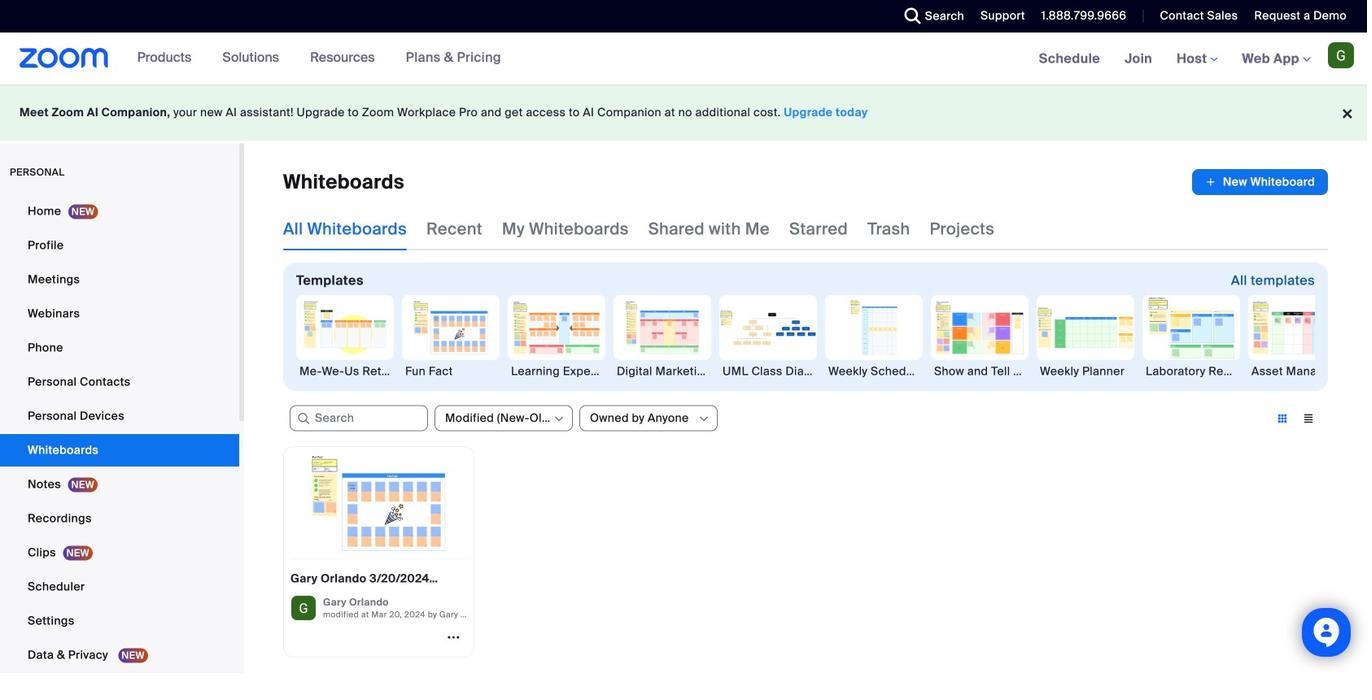 Task type: describe. For each thing, give the bounding box(es) containing it.
list mode, not selected image
[[1296, 412, 1322, 426]]

show and tell with a twist element
[[931, 364, 1029, 380]]

weekly planner element
[[1037, 364, 1135, 380]]

uml class diagram element
[[719, 364, 817, 380]]

zoom logo image
[[20, 48, 109, 68]]

thumbnail of gary orlando 3/20/2024, 5:29:31 pm image
[[291, 454, 467, 553]]

digital marketing canvas element
[[614, 364, 711, 380]]

Search text field
[[290, 406, 428, 432]]

weekly schedule element
[[825, 364, 923, 380]]

gary orlando 3/20/2024, 5:29:31 pm, modified at mar 20, 2024 by gary orlando, link element
[[283, 447, 474, 659]]

fun fact element
[[402, 364, 500, 380]]



Task type: vqa. For each thing, say whether or not it's contained in the screenshot.
Add icon
yes



Task type: locate. For each thing, give the bounding box(es) containing it.
add image
[[1205, 174, 1217, 190]]

application
[[1192, 169, 1328, 195], [291, 567, 467, 593]]

asset management element
[[1249, 364, 1346, 380]]

application inside the gary orlando 3/20/2024, 5:29:31 pm, modified at mar 20, 2024 by gary orlando, link element
[[291, 567, 467, 593]]

grid mode, selected image
[[1270, 412, 1296, 426]]

banner
[[0, 33, 1367, 86]]

product information navigation
[[125, 33, 513, 85]]

show options image
[[553, 413, 566, 426]]

1 horizontal spatial application
[[1192, 169, 1328, 195]]

profile picture image
[[1328, 42, 1354, 68]]

1 vertical spatial application
[[291, 567, 467, 593]]

personal menu menu
[[0, 195, 239, 674]]

learning experience canvas element
[[508, 364, 606, 380]]

0 vertical spatial application
[[1192, 169, 1328, 195]]

tabs of all whiteboard page tab list
[[283, 208, 995, 251]]

0 horizontal spatial application
[[291, 567, 467, 593]]

footer
[[0, 85, 1367, 141]]

meetings navigation
[[1027, 33, 1367, 86]]

more options for gary orlando 3/20/2024, 5:29:31 pm image
[[441, 631, 467, 646]]

laboratory report element
[[1143, 364, 1240, 380]]

me-we-us retrospective element
[[296, 364, 394, 380]]

owner: gary orlando image
[[291, 596, 317, 622]]



